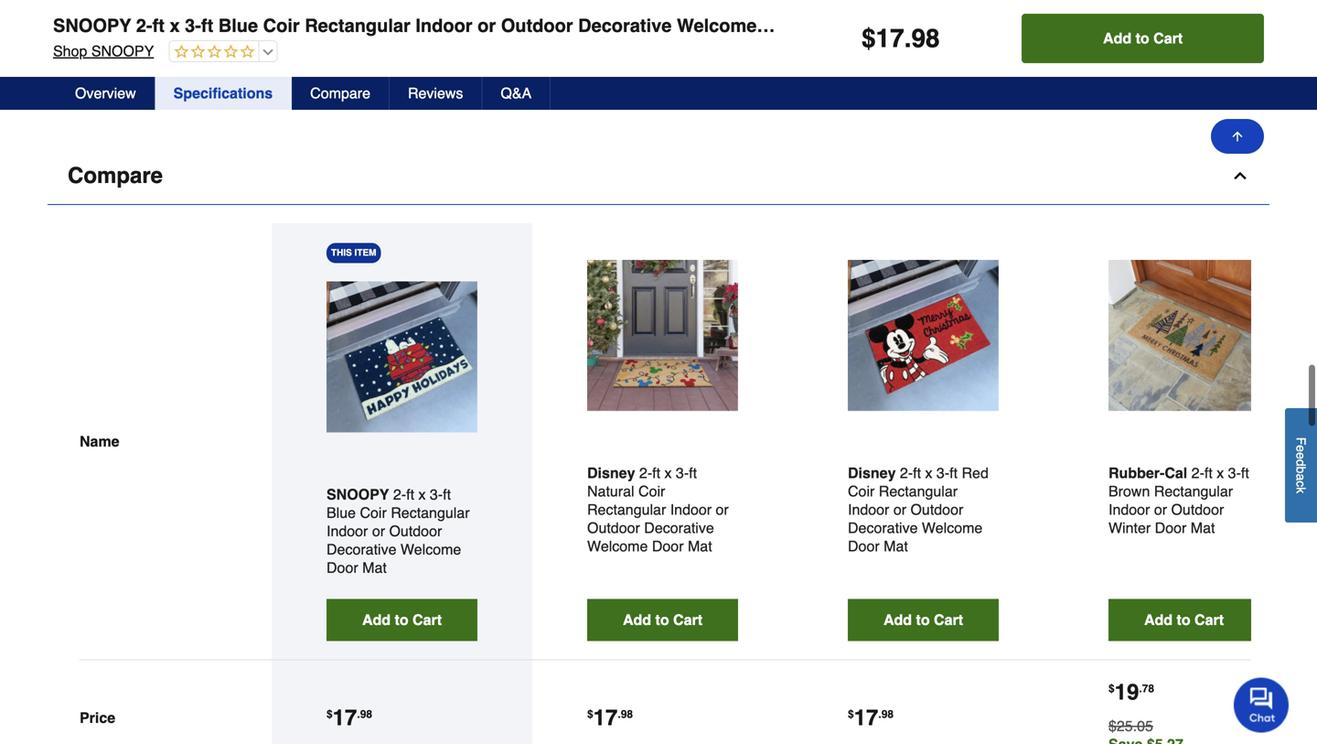 Task type: locate. For each thing, give the bounding box(es) containing it.
0 vertical spatial blue
[[219, 15, 258, 36]]

coir inside 2-ft x 3-ft natural coir rectangular indoor or outdoor decorative welcome door mat
[[639, 483, 666, 500]]

3-
[[185, 15, 201, 36], [676, 465, 689, 482], [937, 465, 950, 482], [1229, 465, 1242, 482], [430, 486, 443, 503]]

indoor for 2-ft x 3-ft red coir rectangular indoor or outdoor decorative welcome door mat
[[848, 501, 890, 518]]

f e e d b a c k button
[[1286, 408, 1318, 522]]

0 vertical spatial compare
[[310, 85, 371, 102]]

k
[[1295, 487, 1309, 493]]

mat inside the 2-ft x 3-ft red coir rectangular indoor or outdoor decorative welcome door mat
[[884, 538, 909, 555]]

door for 2-ft x 3-ft red coir rectangular indoor or outdoor decorative welcome door mat
[[848, 538, 880, 555]]

0 horizontal spatial compare
[[68, 163, 163, 188]]

coir
[[263, 15, 300, 36], [639, 483, 666, 500], [848, 483, 875, 500], [360, 505, 387, 521]]

welcome inside the 2-ft x 3-ft red coir rectangular indoor or outdoor decorative welcome door mat
[[923, 520, 983, 537]]

to for 2-ft x 3-ft red coir rectangular indoor or outdoor decorative welcome door mat
[[917, 612, 930, 629]]

$ 19 . 78
[[1109, 680, 1155, 705]]

indoor
[[416, 15, 473, 36], [671, 501, 712, 518], [848, 501, 890, 518], [1109, 501, 1151, 518], [327, 523, 368, 540]]

0 horizontal spatial blue
[[219, 15, 258, 36]]

1 vertical spatial blue
[[327, 505, 356, 521]]

door inside the 2-ft x 3-ft red coir rectangular indoor or outdoor decorative welcome door mat
[[848, 538, 880, 555]]

e up b
[[1295, 452, 1309, 459]]

overview
[[75, 85, 136, 102]]

indoor inside 2-ft x 3-ft natural coir rectangular indoor or outdoor decorative welcome door mat
[[671, 501, 712, 518]]

decorative inside 2-ft x 3-ft blue coir rectangular indoor or outdoor decorative welcome door mat
[[327, 541, 397, 558]]

outdoor
[[501, 15, 573, 36], [911, 501, 964, 518], [1172, 501, 1225, 518], [588, 520, 641, 537], [389, 523, 442, 540]]

. inside $ 19 . 78
[[1140, 683, 1143, 695]]

outdoor inside the 2-ft x 3-ft red coir rectangular indoor or outdoor decorative welcome door mat
[[911, 501, 964, 518]]

cart
[[1154, 30, 1184, 47], [413, 612, 442, 629], [674, 612, 703, 629], [935, 612, 964, 629], [1195, 612, 1225, 629]]

unspsc
[[81, 34, 127, 47]]

2 disney from the left
[[848, 465, 896, 482]]

or for 2-ft x 3-ft natural coir rectangular indoor or outdoor decorative welcome door mat
[[716, 501, 729, 518]]

snoopy 2-ft x 3-ft blue coir rectangular indoor or outdoor decorative welcome door mat
[[53, 15, 842, 36]]

1 vertical spatial compare
[[68, 163, 163, 188]]

indoor for 2-ft x 3-ft blue coir rectangular indoor or outdoor decorative welcome door mat
[[327, 523, 368, 540]]

3- inside the 2-ft x 3-ft red coir rectangular indoor or outdoor decorative welcome door mat
[[937, 465, 950, 482]]

outdoor for 2-ft x 3-ft blue coir rectangular indoor or outdoor decorative welcome door mat
[[389, 523, 442, 540]]

.
[[905, 24, 912, 53], [1140, 683, 1143, 695], [357, 708, 360, 721], [618, 708, 621, 721], [879, 708, 882, 721]]

1 disney from the left
[[588, 465, 636, 482]]

2-ft x 3-ft brown rectangular indoor or outdoor winter door mat
[[1109, 465, 1250, 537]]

to for 2-ft x 3-ft natural coir rectangular indoor or outdoor decorative welcome door mat
[[656, 612, 670, 629]]

98
[[912, 24, 941, 53], [360, 708, 373, 721], [621, 708, 633, 721], [882, 708, 894, 721]]

shop snoopy
[[53, 43, 154, 59]]

compare
[[310, 85, 371, 102], [68, 163, 163, 188]]

welcome inside 2-ft x 3-ft natural coir rectangular indoor or outdoor decorative welcome door mat
[[588, 538, 648, 555]]

2- inside the 2-ft x 3-ft red coir rectangular indoor or outdoor decorative welcome door mat
[[901, 465, 914, 482]]

add to cart for 2-ft x 3-ft natural coir rectangular indoor or outdoor decorative welcome door mat
[[623, 612, 703, 629]]

reviews
[[408, 85, 464, 102]]

compare for the topmost compare button
[[310, 85, 371, 102]]

or inside the 2-ft x 3-ft red coir rectangular indoor or outdoor decorative welcome door mat
[[894, 501, 907, 518]]

c
[[1295, 481, 1309, 487]]

19
[[1115, 680, 1140, 705]]

coir for 2-ft x 3-ft red coir rectangular indoor or outdoor decorative welcome door mat
[[848, 483, 875, 500]]

add
[[1104, 30, 1132, 47], [362, 612, 391, 629], [623, 612, 652, 629], [884, 612, 913, 629], [1145, 612, 1173, 629]]

1 horizontal spatial compare
[[310, 85, 371, 102]]

mat for 2-ft x 3-ft red coir rectangular indoor or outdoor decorative welcome door mat
[[884, 538, 909, 555]]

add to cart button
[[1023, 14, 1265, 63], [327, 599, 478, 641], [588, 599, 739, 641], [848, 599, 999, 641], [1109, 599, 1260, 641]]

decorative for 2-ft x 3-ft blue coir rectangular indoor or outdoor decorative welcome door mat
[[327, 541, 397, 558]]

coir inside the 2-ft x 3-ft red coir rectangular indoor or outdoor decorative welcome door mat
[[848, 483, 875, 500]]

welcome inside 2-ft x 3-ft blue coir rectangular indoor or outdoor decorative welcome door mat
[[401, 541, 462, 558]]

welcome for 2-ft x 3-ft natural coir rectangular indoor or outdoor decorative welcome door mat
[[588, 538, 648, 555]]

0 horizontal spatial disney
[[588, 465, 636, 482]]

x inside 2-ft x 3-ft blue coir rectangular indoor or outdoor decorative welcome door mat
[[419, 486, 426, 503]]

add to cart for 2-ft x 3-ft brown rectangular indoor or outdoor winter door mat
[[1145, 612, 1225, 629]]

x
[[170, 15, 180, 36], [665, 465, 672, 482], [926, 465, 933, 482], [1218, 465, 1225, 482], [419, 486, 426, 503]]

cart for 2-ft x 3-ft brown rectangular indoor or outdoor winter door mat
[[1195, 612, 1225, 629]]

mat inside 2-ft x 3-ft natural coir rectangular indoor or outdoor decorative welcome door mat
[[688, 538, 713, 555]]

coir inside 2-ft x 3-ft blue coir rectangular indoor or outdoor decorative welcome door mat
[[360, 505, 387, 521]]

welcome
[[677, 15, 757, 36], [923, 520, 983, 537], [588, 538, 648, 555], [401, 541, 462, 558]]

indoor inside 2-ft x 3-ft blue coir rectangular indoor or outdoor decorative welcome door mat
[[327, 523, 368, 540]]

2- for 2-ft x 3-ft blue coir rectangular indoor or outdoor decorative welcome door mat
[[393, 486, 407, 503]]

rubber-
[[1109, 465, 1165, 482]]

outdoor inside 2-ft x 3-ft blue coir rectangular indoor or outdoor decorative welcome door mat
[[389, 523, 442, 540]]

door
[[762, 15, 805, 36], [1156, 520, 1187, 537], [652, 538, 684, 555], [848, 538, 880, 555], [327, 559, 358, 576]]

or for 2-ft x 3-ft blue coir rectangular indoor or outdoor decorative welcome door mat
[[372, 523, 385, 540]]

rectangular for 2-ft x 3-ft natural coir rectangular indoor or outdoor decorative welcome door mat
[[588, 501, 667, 518]]

decorative inside the 2-ft x 3-ft red coir rectangular indoor or outdoor decorative welcome door mat
[[848, 520, 918, 537]]

e up d
[[1295, 445, 1309, 452]]

snoopy for snoopy 2-ft x 3-ft blue coir rectangular indoor or outdoor decorative welcome door mat
[[53, 15, 131, 36]]

door inside 2-ft x 3-ft blue coir rectangular indoor or outdoor decorative welcome door mat
[[327, 559, 358, 576]]

q&a button
[[483, 77, 551, 110]]

add to cart button for 2-ft x 3-ft brown rectangular indoor or outdoor winter door mat
[[1109, 599, 1260, 641]]

outdoor for 2-ft x 3-ft natural coir rectangular indoor or outdoor decorative welcome door mat
[[588, 520, 641, 537]]

1 horizontal spatial blue
[[327, 505, 356, 521]]

0 vertical spatial compare button
[[292, 77, 390, 110]]

blue
[[219, 15, 258, 36], [327, 505, 356, 521]]

or inside 2-ft x 3-ft blue coir rectangular indoor or outdoor decorative welcome door mat
[[372, 523, 385, 540]]

2-ft x 3-ft blue coir rectangular indoor or outdoor decorative welcome door mat
[[327, 486, 470, 576]]

x for 2-ft x 3-ft blue coir rectangular indoor or outdoor decorative welcome door mat
[[419, 486, 426, 503]]

indoor inside the 2-ft x 3-ft red coir rectangular indoor or outdoor decorative welcome door mat
[[848, 501, 890, 518]]

mat inside the 2-ft x 3-ft brown rectangular indoor or outdoor winter door mat
[[1191, 520, 1216, 537]]

or inside 2-ft x 3-ft natural coir rectangular indoor or outdoor decorative welcome door mat
[[716, 501, 729, 518]]

1 e from the top
[[1295, 445, 1309, 452]]

mat for 2-ft x 3-ft blue coir rectangular indoor or outdoor decorative welcome door mat
[[363, 559, 387, 576]]

f
[[1295, 437, 1309, 445]]

door inside the 2-ft x 3-ft brown rectangular indoor or outdoor winter door mat
[[1156, 520, 1187, 537]]

2-
[[136, 15, 152, 36], [640, 465, 653, 482], [901, 465, 914, 482], [1192, 465, 1205, 482], [393, 486, 407, 503]]

add to cart
[[1104, 30, 1184, 47], [362, 612, 442, 629], [623, 612, 703, 629], [884, 612, 964, 629], [1145, 612, 1225, 629]]

disney 2-ft x 3-ft natural coir rectangular indoor or outdoor decorative welcome door mat image
[[588, 260, 739, 411]]

x inside the 2-ft x 3-ft brown rectangular indoor or outdoor winter door mat
[[1218, 465, 1225, 482]]

indoor for 2-ft x 3-ft natural coir rectangular indoor or outdoor decorative welcome door mat
[[671, 501, 712, 518]]

f e e d b a c k
[[1295, 437, 1309, 493]]

$ 17 . 98
[[862, 24, 941, 53], [327, 705, 373, 731], [588, 705, 633, 731], [848, 705, 894, 731]]

x inside 2-ft x 3-ft natural coir rectangular indoor or outdoor decorative welcome door mat
[[665, 465, 672, 482]]

disney
[[588, 465, 636, 482], [848, 465, 896, 482]]

rectangular
[[305, 15, 411, 36], [879, 483, 958, 500], [1155, 483, 1234, 500], [588, 501, 667, 518], [391, 505, 470, 521]]

cal
[[1165, 465, 1188, 482]]

2- inside 2-ft x 3-ft natural coir rectangular indoor or outdoor decorative welcome door mat
[[640, 465, 653, 482]]

add for 2-ft x 3-ft brown rectangular indoor or outdoor winter door mat
[[1145, 612, 1173, 629]]

price
[[80, 710, 115, 726]]

decorative inside 2-ft x 3-ft natural coir rectangular indoor or outdoor decorative welcome door mat
[[645, 520, 715, 537]]

$
[[862, 24, 876, 53], [1109, 683, 1115, 695], [327, 708, 333, 721], [588, 708, 594, 721], [848, 708, 855, 721]]

3- inside 2-ft x 3-ft blue coir rectangular indoor or outdoor decorative welcome door mat
[[430, 486, 443, 503]]

2 e from the top
[[1295, 452, 1309, 459]]

1 horizontal spatial disney
[[848, 465, 896, 482]]

add to cart button for 2-ft x 3-ft natural coir rectangular indoor or outdoor decorative welcome door mat
[[588, 599, 739, 641]]

natural
[[588, 483, 635, 500]]

rectangular inside 2-ft x 3-ft blue coir rectangular indoor or outdoor decorative welcome door mat
[[391, 505, 470, 521]]

17
[[876, 24, 905, 53], [333, 705, 357, 731], [594, 705, 618, 731], [855, 705, 879, 731]]

2-ft x 3-ft natural coir rectangular indoor or outdoor decorative welcome door mat
[[588, 465, 729, 555]]

door inside 2-ft x 3-ft natural coir rectangular indoor or outdoor decorative welcome door mat
[[652, 538, 684, 555]]

mat
[[810, 15, 842, 36], [1191, 520, 1216, 537], [688, 538, 713, 555], [884, 538, 909, 555], [363, 559, 387, 576]]

ft
[[152, 15, 165, 36], [201, 15, 213, 36], [653, 465, 661, 482], [689, 465, 697, 482], [914, 465, 922, 482], [950, 465, 958, 482], [1205, 465, 1213, 482], [1242, 465, 1250, 482], [407, 486, 415, 503], [443, 486, 451, 503]]

decorative
[[579, 15, 672, 36], [645, 520, 715, 537], [848, 520, 918, 537], [327, 541, 397, 558]]

rectangular inside 2-ft x 3-ft natural coir rectangular indoor or outdoor decorative welcome door mat
[[588, 501, 667, 518]]

3- inside 2-ft x 3-ft natural coir rectangular indoor or outdoor decorative welcome door mat
[[676, 465, 689, 482]]

blue inside 2-ft x 3-ft blue coir rectangular indoor or outdoor decorative welcome door mat
[[327, 505, 356, 521]]

red
[[962, 465, 989, 482]]

rubber-cal 2-ft x 3-ft brown rectangular indoor or outdoor winter door mat image
[[1109, 260, 1260, 411]]

52101500
[[378, 32, 435, 47]]

to for 2-ft x 3-ft brown rectangular indoor or outdoor winter door mat
[[1177, 612, 1191, 629]]

snoopy
[[53, 15, 131, 36], [91, 43, 154, 59], [327, 486, 389, 503]]

e
[[1295, 445, 1309, 452], [1295, 452, 1309, 459]]

$ inside $ 19 . 78
[[1109, 683, 1115, 695]]

x inside the 2-ft x 3-ft red coir rectangular indoor or outdoor decorative welcome door mat
[[926, 465, 933, 482]]

outdoor inside 2-ft x 3-ft natural coir rectangular indoor or outdoor decorative welcome door mat
[[588, 520, 641, 537]]

compare button
[[292, 77, 390, 110], [48, 148, 1270, 205]]

2- inside 2-ft x 3-ft blue coir rectangular indoor or outdoor decorative welcome door mat
[[393, 486, 407, 503]]

or
[[478, 15, 496, 36], [716, 501, 729, 518], [894, 501, 907, 518], [1155, 501, 1168, 518], [372, 523, 385, 540]]

d
[[1295, 459, 1309, 466]]

2- inside the 2-ft x 3-ft brown rectangular indoor or outdoor winter door mat
[[1192, 465, 1205, 482]]

0 vertical spatial snoopy
[[53, 15, 131, 36]]

mat inside 2-ft x 3-ft blue coir rectangular indoor or outdoor decorative welcome door mat
[[363, 559, 387, 576]]

to
[[1136, 30, 1150, 47], [395, 612, 409, 629], [656, 612, 670, 629], [917, 612, 930, 629], [1177, 612, 1191, 629]]

3- inside the 2-ft x 3-ft brown rectangular indoor or outdoor winter door mat
[[1229, 465, 1242, 482]]

2 vertical spatial snoopy
[[327, 486, 389, 503]]

rectangular inside the 2-ft x 3-ft red coir rectangular indoor or outdoor decorative welcome door mat
[[879, 483, 958, 500]]



Task type: describe. For each thing, give the bounding box(es) containing it.
specifications
[[174, 85, 273, 102]]

x for 2-ft x 3-ft natural coir rectangular indoor or outdoor decorative welcome door mat
[[665, 465, 672, 482]]

chat invite button image
[[1235, 677, 1291, 733]]

b
[[1295, 466, 1309, 473]]

3- for 2-ft x 3-ft red coir rectangular indoor or outdoor decorative welcome door mat
[[937, 465, 950, 482]]

welcome for 2-ft x 3-ft red coir rectangular indoor or outdoor decorative welcome door mat
[[923, 520, 983, 537]]

3- for 2-ft x 3-ft brown rectangular indoor or outdoor winter door mat
[[1229, 465, 1242, 482]]

indoor inside the 2-ft x 3-ft brown rectangular indoor or outdoor winter door mat
[[1109, 501, 1151, 518]]

1 vertical spatial snoopy
[[91, 43, 154, 59]]

zero stars image
[[170, 44, 255, 61]]

disney 2-ft x 3-ft red coir rectangular indoor or outdoor decorative welcome door mat image
[[848, 260, 999, 411]]

door for 2-ft x 3-ft natural coir rectangular indoor or outdoor decorative welcome door mat
[[652, 538, 684, 555]]

disney for 2-ft x 3-ft natural coir rectangular indoor or outdoor decorative welcome door mat
[[588, 465, 636, 482]]

x for 2-ft x 3-ft brown rectangular indoor or outdoor winter door mat
[[1218, 465, 1225, 482]]

coir for 2-ft x 3-ft natural coir rectangular indoor or outdoor decorative welcome door mat
[[639, 483, 666, 500]]

rectangular for 2-ft x 3-ft red coir rectangular indoor or outdoor decorative welcome door mat
[[879, 483, 958, 500]]

item
[[355, 248, 377, 258]]

rectangular inside the 2-ft x 3-ft brown rectangular indoor or outdoor winter door mat
[[1155, 483, 1234, 500]]

2- for 2-ft x 3-ft brown rectangular indoor or outdoor winter door mat
[[1192, 465, 1205, 482]]

rubber-cal
[[1109, 465, 1188, 482]]

reviews button
[[390, 77, 483, 110]]

welcome for 2-ft x 3-ft blue coir rectangular indoor or outdoor decorative welcome door mat
[[401, 541, 462, 558]]

78
[[1143, 683, 1155, 695]]

name
[[80, 433, 120, 450]]

2- for 2-ft x 3-ft natural coir rectangular indoor or outdoor decorative welcome door mat
[[640, 465, 653, 482]]

2-ft x 3-ft red coir rectangular indoor or outdoor decorative welcome door mat
[[848, 465, 989, 555]]

3- for 2-ft x 3-ft blue coir rectangular indoor or outdoor decorative welcome door mat
[[430, 486, 443, 503]]

add for 2-ft x 3-ft red coir rectangular indoor or outdoor decorative welcome door mat
[[884, 612, 913, 629]]

arrow up image
[[1231, 129, 1246, 144]]

cart for 2-ft x 3-ft natural coir rectangular indoor or outdoor decorative welcome door mat
[[674, 612, 703, 629]]

mat for 2-ft x 3-ft natural coir rectangular indoor or outdoor decorative welcome door mat
[[688, 538, 713, 555]]

overview button
[[57, 77, 155, 110]]

x for 2-ft x 3-ft red coir rectangular indoor or outdoor decorative welcome door mat
[[926, 465, 933, 482]]

2- for 2-ft x 3-ft red coir rectangular indoor or outdoor decorative welcome door mat
[[901, 465, 914, 482]]

add for 2-ft x 3-ft natural coir rectangular indoor or outdoor decorative welcome door mat
[[623, 612, 652, 629]]

or inside the 2-ft x 3-ft brown rectangular indoor or outdoor winter door mat
[[1155, 501, 1168, 518]]

outdoor inside the 2-ft x 3-ft brown rectangular indoor or outdoor winter door mat
[[1172, 501, 1225, 518]]

this
[[331, 248, 352, 258]]

$25.05
[[1109, 718, 1154, 735]]

snoopy 2-ft x 3-ft blue coir rectangular indoor or outdoor decorative welcome door mat image
[[327, 282, 478, 433]]

shop
[[53, 43, 87, 59]]

1 vertical spatial compare button
[[48, 148, 1270, 205]]

compare for bottom compare button
[[68, 163, 163, 188]]

or for 2-ft x 3-ft red coir rectangular indoor or outdoor decorative welcome door mat
[[894, 501, 907, 518]]

specifications button
[[155, 77, 292, 110]]

decorative for 2-ft x 3-ft natural coir rectangular indoor or outdoor decorative welcome door mat
[[645, 520, 715, 537]]

winter
[[1109, 520, 1152, 537]]

this item
[[331, 248, 377, 258]]

add to cart button for 2-ft x 3-ft red coir rectangular indoor or outdoor decorative welcome door mat
[[848, 599, 999, 641]]

snoopy for snoopy
[[327, 486, 389, 503]]

door for 2-ft x 3-ft blue coir rectangular indoor or outdoor decorative welcome door mat
[[327, 559, 358, 576]]

brown
[[1109, 483, 1151, 500]]

rectangular for 2-ft x 3-ft blue coir rectangular indoor or outdoor decorative welcome door mat
[[391, 505, 470, 521]]

cart for 2-ft x 3-ft red coir rectangular indoor or outdoor decorative welcome door mat
[[935, 612, 964, 629]]

add to cart for 2-ft x 3-ft red coir rectangular indoor or outdoor decorative welcome door mat
[[884, 612, 964, 629]]

a
[[1295, 473, 1309, 481]]

coir for 2-ft x 3-ft blue coir rectangular indoor or outdoor decorative welcome door mat
[[360, 505, 387, 521]]

3- for 2-ft x 3-ft natural coir rectangular indoor or outdoor decorative welcome door mat
[[676, 465, 689, 482]]

decorative for 2-ft x 3-ft red coir rectangular indoor or outdoor decorative welcome door mat
[[848, 520, 918, 537]]

outdoor for 2-ft x 3-ft red coir rectangular indoor or outdoor decorative welcome door mat
[[911, 501, 964, 518]]

chevron up image
[[1232, 167, 1250, 185]]

q&a
[[501, 85, 532, 102]]

disney for 2-ft x 3-ft red coir rectangular indoor or outdoor decorative welcome door mat
[[848, 465, 896, 482]]



Task type: vqa. For each thing, say whether or not it's contained in the screenshot.
2-ft x 3-ft Brown Rectangular Indoor or Outdoor Winter Door Mat's Cart
yes



